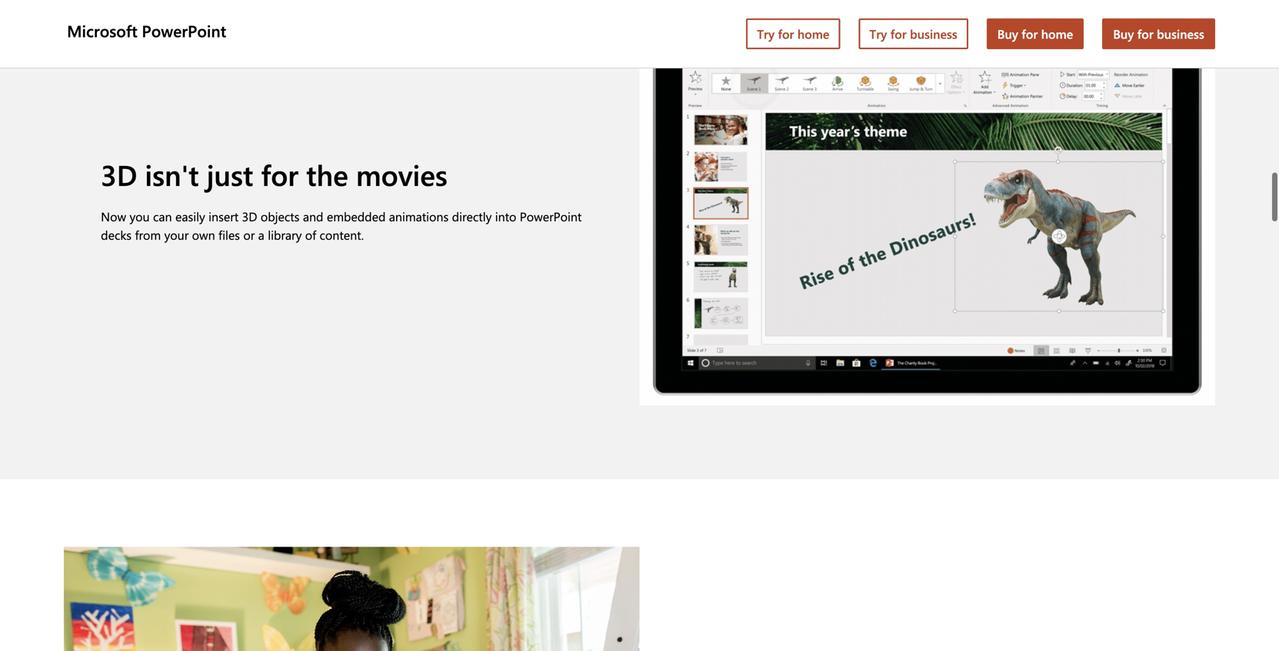 Task type: describe. For each thing, give the bounding box(es) containing it.
easily
[[175, 208, 205, 224]]

the
[[306, 155, 348, 193]]

objects
[[261, 208, 300, 224]]

buy for business link
[[1102, 18, 1215, 49]]

try for try for business
[[869, 25, 887, 42]]

of
[[305, 226, 316, 243]]

your
[[164, 226, 189, 243]]

powerpoint inside microsoft powerpoint try and buy business and home links element
[[142, 20, 226, 41]]

home for try for home
[[798, 25, 829, 42]]

files
[[218, 226, 240, 243]]

try for business link
[[859, 18, 968, 49]]

can
[[153, 208, 172, 224]]

microsoft
[[67, 20, 137, 41]]

decks
[[101, 226, 132, 243]]

directly
[[452, 208, 492, 224]]

buy for home
[[997, 25, 1073, 42]]

powerpoint inside now you can easily insert 3d objects and embedded animations directly into powerpoint decks from your own files or a library of content.
[[520, 208, 582, 224]]

for for try for home
[[778, 25, 794, 42]]

or
[[243, 226, 255, 243]]

business for buy for business
[[1157, 25, 1204, 42]]

microsoft powerpoint try and buy business and home links element
[[64, 0, 1224, 68]]

now you can easily insert 3d objects and embedded animations directly into powerpoint decks from your own files or a library of content.
[[101, 208, 582, 243]]

for for try for business
[[890, 25, 907, 42]]

home for buy for home
[[1041, 25, 1073, 42]]

0 vertical spatial 3d
[[101, 155, 137, 193]]

mikala seated at a table writing with a stylus on a surface pro 6 in laptop mode image
[[64, 547, 640, 651]]

for for buy for business
[[1137, 25, 1154, 42]]

own
[[192, 226, 215, 243]]

insert
[[209, 208, 239, 224]]

try for business
[[869, 25, 957, 42]]

library
[[268, 226, 302, 243]]



Task type: vqa. For each thing, say whether or not it's contained in the screenshot.
1st business from the left
yes



Task type: locate. For each thing, give the bounding box(es) containing it.
powerpoint
[[142, 20, 226, 41], [520, 208, 582, 224]]

movies
[[356, 155, 448, 193]]

try for try for home
[[757, 25, 775, 42]]

1 horizontal spatial powerpoint
[[520, 208, 582, 224]]

buy inside buy for business link
[[1113, 25, 1134, 42]]

0 horizontal spatial powerpoint
[[142, 20, 226, 41]]

buy inside buy for home link
[[997, 25, 1018, 42]]

0 horizontal spatial business
[[910, 25, 957, 42]]

1 horizontal spatial home
[[1041, 25, 1073, 42]]

buy for buy for home
[[997, 25, 1018, 42]]

1 horizontal spatial try
[[869, 25, 887, 42]]

embedded
[[327, 208, 386, 224]]

animations
[[389, 208, 449, 224]]

for
[[778, 25, 794, 42], [890, 25, 907, 42], [1022, 25, 1038, 42], [1137, 25, 1154, 42], [261, 155, 298, 193]]

1 vertical spatial 3d
[[242, 208, 257, 224]]

0 horizontal spatial try
[[757, 25, 775, 42]]

1 vertical spatial powerpoint
[[520, 208, 582, 224]]

1 horizontal spatial buy
[[1113, 25, 1134, 42]]

device screen displaying an animated 3d dinosaur in a powerpoint presentation. image
[[640, 8, 1215, 406]]

isn't
[[145, 155, 199, 193]]

now
[[101, 208, 126, 224]]

3d up or
[[242, 208, 257, 224]]

and
[[303, 208, 323, 224]]

for for buy for home
[[1022, 25, 1038, 42]]

business for try for business
[[910, 25, 957, 42]]

2 home from the left
[[1041, 25, 1073, 42]]

just
[[207, 155, 253, 193]]

home
[[798, 25, 829, 42], [1041, 25, 1073, 42]]

3d up the "now"
[[101, 155, 137, 193]]

1 try from the left
[[757, 25, 775, 42]]

from
[[135, 226, 161, 243]]

0 horizontal spatial 3d
[[101, 155, 137, 193]]

buy for business
[[1113, 25, 1204, 42]]

content.
[[320, 226, 364, 243]]

1 business from the left
[[910, 25, 957, 42]]

1 home from the left
[[798, 25, 829, 42]]

2 buy from the left
[[1113, 25, 1134, 42]]

2 business from the left
[[1157, 25, 1204, 42]]

0 horizontal spatial buy
[[997, 25, 1018, 42]]

1 horizontal spatial business
[[1157, 25, 1204, 42]]

microsoft powerpoint
[[67, 20, 226, 41]]

you
[[130, 208, 150, 224]]

into
[[495, 208, 516, 224]]

business
[[910, 25, 957, 42], [1157, 25, 1204, 42]]

buy
[[997, 25, 1018, 42], [1113, 25, 1134, 42]]

0 horizontal spatial home
[[798, 25, 829, 42]]

0 vertical spatial powerpoint
[[142, 20, 226, 41]]

1 buy from the left
[[997, 25, 1018, 42]]

buy for buy for business
[[1113, 25, 1134, 42]]

1 horizontal spatial 3d
[[242, 208, 257, 224]]

buy for home link
[[987, 18, 1084, 49]]

3d
[[101, 155, 137, 193], [242, 208, 257, 224]]

try for home link
[[746, 18, 840, 49]]

3d inside now you can easily insert 3d objects and embedded animations directly into powerpoint decks from your own files or a library of content.
[[242, 208, 257, 224]]

2 try from the left
[[869, 25, 887, 42]]

try
[[757, 25, 775, 42], [869, 25, 887, 42]]

3d isn't just for the movies
[[101, 155, 448, 193]]

try for home
[[757, 25, 829, 42]]

a
[[258, 226, 264, 243]]



